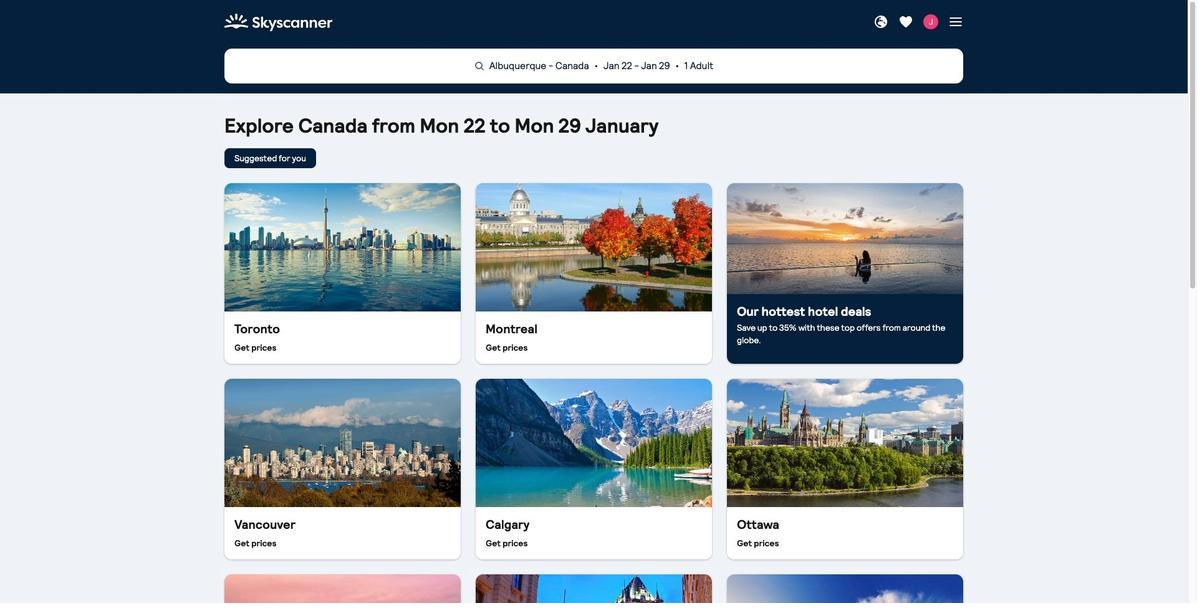 Task type: vqa. For each thing, say whether or not it's contained in the screenshot.
Open menu image
yes



Task type: describe. For each thing, give the bounding box(es) containing it.
get prices for flights to ottawa, . element
[[727, 508, 964, 560]]

get prices for flights to vancouver, . element
[[225, 508, 461, 560]]

regional settings image
[[874, 14, 889, 29]]

Suggested for you button
[[225, 148, 316, 168]]

get prices for flights to toronto, . element
[[225, 312, 461, 364]]

get prices for flights to montreal, . element
[[476, 312, 712, 364]]



Task type: locate. For each thing, give the bounding box(es) containing it.
profile image
[[924, 14, 939, 29]]

get prices for flights to calgary, . element
[[476, 508, 712, 560]]

saved flights image
[[899, 14, 914, 29]]

skyscanner home image
[[225, 10, 333, 35]]

open menu image
[[949, 14, 964, 29]]



